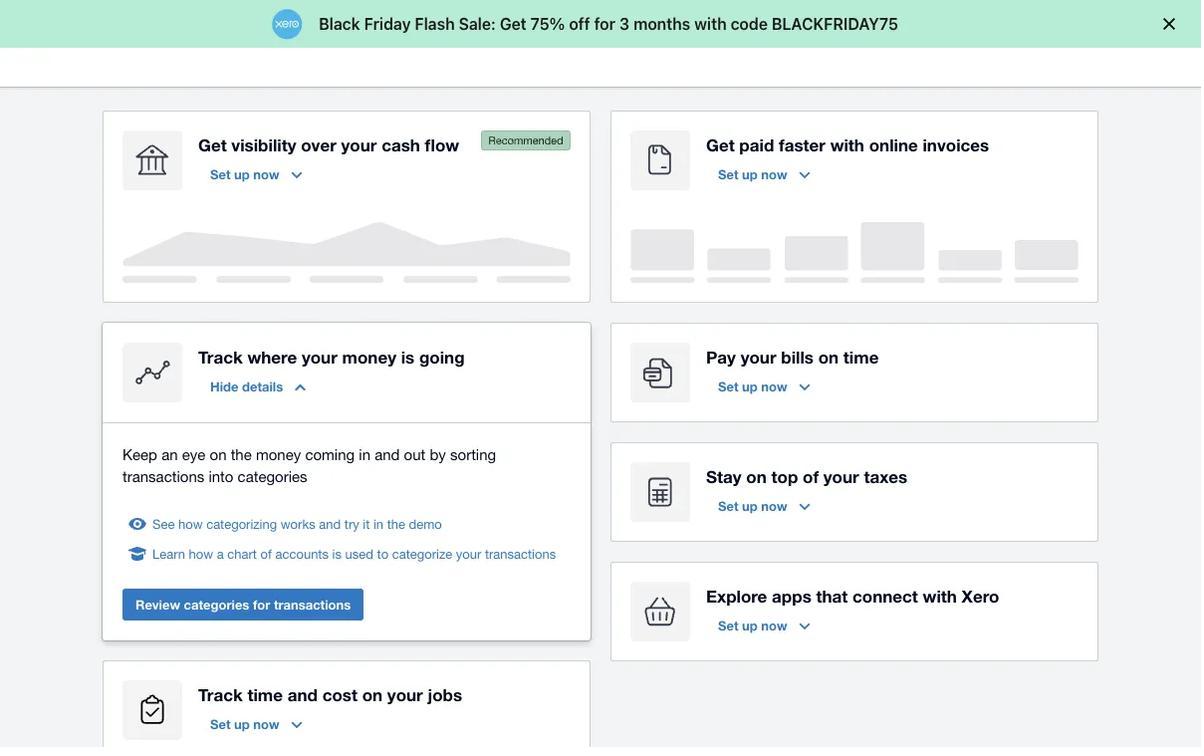 Task type: vqa. For each thing, say whether or not it's contained in the screenshot.
Banner
no



Task type: describe. For each thing, give the bounding box(es) containing it.
visibility
[[232, 135, 296, 155]]

0 vertical spatial money
[[342, 347, 397, 367]]

now for pay your bills on time
[[762, 379, 788, 394]]

explore apps that connect with xero
[[706, 586, 1000, 606]]

now down visibility
[[253, 167, 280, 182]]

how for learn
[[189, 546, 213, 562]]

keep an eye on the money coming in and out by sorting transactions into categories
[[123, 445, 496, 485]]

out
[[404, 445, 426, 463]]

works
[[281, 516, 316, 532]]

set up now for pay your bills on time
[[718, 379, 788, 394]]

see how categorizing works and try it in the demo link
[[152, 514, 442, 534]]

set up now button for pay your bills on time
[[706, 371, 823, 403]]

flow
[[425, 135, 460, 155]]

how for see
[[178, 516, 203, 532]]

taxes
[[864, 466, 908, 486]]

jobs
[[428, 685, 462, 705]]

0 horizontal spatial of
[[261, 546, 272, 562]]

in for and
[[359, 445, 371, 463]]

get visibility over your cash flow
[[198, 135, 460, 155]]

over
[[301, 135, 337, 155]]

see
[[152, 516, 175, 532]]

now for track time and cost on your jobs
[[253, 716, 280, 732]]

track time and cost on your jobs
[[198, 685, 462, 705]]

set for get paid faster with online invoices
[[718, 167, 739, 182]]

invoices preview bar graph image
[[631, 222, 1079, 283]]

transactions inside keep an eye on the money coming in and out by sorting transactions into categories
[[123, 467, 204, 485]]

the inside keep an eye on the money coming in and out by sorting transactions into categories
[[231, 445, 252, 463]]

taxes icon image
[[631, 462, 690, 522]]

set right banking icon
[[210, 167, 231, 182]]

xero
[[962, 586, 1000, 606]]

set up now button for explore apps that connect with xero
[[706, 610, 823, 642]]

set up now button down visibility
[[198, 159, 314, 190]]

connect
[[853, 586, 918, 606]]

categories inside keep an eye on the money coming in and out by sorting transactions into categories
[[238, 467, 307, 485]]

an
[[162, 445, 178, 463]]

cartoon office workers image
[[608, 0, 1069, 30]]

it
[[363, 516, 370, 532]]

explore
[[706, 586, 768, 606]]

hide details button
[[198, 371, 318, 403]]

review categories for transactions button
[[123, 589, 364, 621]]

your left taxes
[[824, 466, 860, 486]]

stay on top of your taxes
[[706, 466, 908, 486]]

that
[[816, 586, 848, 606]]

your right over
[[341, 135, 377, 155]]

get paid faster with online invoices
[[706, 135, 990, 155]]

now for explore apps that connect with xero
[[762, 618, 788, 633]]

set up now for track time and cost on your jobs
[[210, 716, 280, 732]]

hide details
[[210, 379, 283, 394]]

track where your money is going
[[198, 347, 465, 367]]

demo
[[409, 516, 442, 532]]

1 horizontal spatial of
[[803, 466, 819, 486]]

sorting
[[450, 445, 496, 463]]

by
[[430, 445, 446, 463]]

try
[[345, 516, 359, 532]]

into
[[209, 467, 234, 485]]

recommended icon image
[[481, 131, 571, 151]]

set up now for stay on top of your taxes
[[718, 498, 788, 514]]

1 vertical spatial time
[[248, 685, 283, 705]]

your right where on the left top of the page
[[302, 347, 338, 367]]

details
[[242, 379, 283, 394]]

eye
[[182, 445, 206, 463]]

on inside keep an eye on the money coming in and out by sorting transactions into categories
[[210, 445, 227, 463]]

learn how a chart of accounts is used to categorize your transactions link
[[152, 544, 556, 564]]

hide
[[210, 379, 239, 394]]

review
[[136, 597, 180, 612]]

learn how a chart of accounts is used to categorize your transactions
[[152, 546, 556, 562]]



Task type: locate. For each thing, give the bounding box(es) containing it.
1 horizontal spatial get
[[706, 135, 735, 155]]

0 vertical spatial is
[[401, 347, 415, 367]]

dialog
[[0, 0, 1202, 48]]

0 horizontal spatial transactions
[[123, 467, 204, 485]]

invoices icon image
[[631, 131, 690, 190]]

set up now button down track time and cost on your jobs
[[198, 709, 314, 740]]

0 horizontal spatial and
[[288, 685, 318, 705]]

0 horizontal spatial in
[[359, 445, 371, 463]]

set up now down track time and cost on your jobs
[[210, 716, 280, 732]]

set up now button
[[198, 159, 314, 190], [706, 159, 823, 190], [706, 371, 823, 403], [706, 490, 823, 522], [706, 610, 823, 642], [198, 709, 314, 740]]

banking icon image
[[123, 131, 182, 190]]

transactions right categorize
[[485, 546, 556, 562]]

1 vertical spatial is
[[332, 546, 342, 562]]

up for explore apps that connect with xero
[[742, 618, 758, 633]]

cost
[[322, 685, 358, 705]]

and left cost
[[288, 685, 318, 705]]

up down stay on top of your taxes
[[742, 498, 758, 514]]

with
[[831, 135, 865, 155], [923, 586, 957, 606]]

1 vertical spatial categories
[[184, 597, 249, 612]]

1 horizontal spatial and
[[319, 516, 341, 532]]

set up now button for get paid faster with online invoices
[[706, 159, 823, 190]]

going
[[419, 347, 465, 367]]

track money icon image
[[123, 343, 182, 403]]

up for get paid faster with online invoices
[[742, 167, 758, 182]]

learn
[[152, 546, 185, 562]]

your
[[341, 135, 377, 155], [302, 347, 338, 367], [741, 347, 777, 367], [824, 466, 860, 486], [456, 546, 482, 562], [387, 685, 423, 705]]

stay
[[706, 466, 742, 486]]

cash
[[382, 135, 420, 155]]

now down track time and cost on your jobs
[[253, 716, 280, 732]]

set down explore
[[718, 618, 739, 633]]

where
[[248, 347, 297, 367]]

set for track time and cost on your jobs
[[210, 716, 231, 732]]

1 horizontal spatial with
[[923, 586, 957, 606]]

set up now for get paid faster with online invoices
[[718, 167, 788, 182]]

1 vertical spatial with
[[923, 586, 957, 606]]

to
[[377, 546, 389, 562]]

track
[[198, 347, 243, 367], [198, 685, 243, 705]]

with right faster
[[831, 135, 865, 155]]

0 vertical spatial how
[[178, 516, 203, 532]]

the up into
[[231, 445, 252, 463]]

1 vertical spatial money
[[256, 445, 301, 463]]

coming
[[305, 445, 355, 463]]

on right cost
[[362, 685, 383, 705]]

up down visibility
[[234, 167, 250, 182]]

transactions
[[123, 467, 204, 485], [485, 546, 556, 562], [274, 597, 351, 612]]

projects icon image
[[123, 681, 182, 740]]

track for track where your money is going
[[198, 347, 243, 367]]

set up now down the paid on the right top
[[718, 167, 788, 182]]

a
[[217, 546, 224, 562]]

now down top
[[762, 498, 788, 514]]

how left a
[[189, 546, 213, 562]]

0 vertical spatial with
[[831, 135, 865, 155]]

is inside learn how a chart of accounts is used to categorize your transactions link
[[332, 546, 342, 562]]

money
[[342, 347, 397, 367], [256, 445, 301, 463]]

0 horizontal spatial with
[[831, 135, 865, 155]]

get left the paid on the right top
[[706, 135, 735, 155]]

set for explore apps that connect with xero
[[718, 618, 739, 633]]

is left used
[[332, 546, 342, 562]]

now down pay your bills on time
[[762, 379, 788, 394]]

and left out
[[375, 445, 400, 463]]

in right "coming"
[[359, 445, 371, 463]]

1 horizontal spatial time
[[844, 347, 879, 367]]

set up now button down explore
[[706, 610, 823, 642]]

now down apps
[[762, 618, 788, 633]]

set down pay
[[718, 379, 739, 394]]

1 track from the top
[[198, 347, 243, 367]]

top
[[772, 466, 798, 486]]

set up now button down the paid on the right top
[[706, 159, 823, 190]]

up down pay your bills on time
[[742, 379, 758, 394]]

paid
[[740, 135, 774, 155]]

invoices
[[923, 135, 990, 155]]

get for get visibility over your cash flow
[[198, 135, 227, 155]]

1 vertical spatial of
[[261, 546, 272, 562]]

set for stay on top of your taxes
[[718, 498, 739, 514]]

and
[[375, 445, 400, 463], [319, 516, 341, 532], [288, 685, 318, 705]]

pay your bills on time
[[706, 347, 879, 367]]

1 horizontal spatial the
[[387, 516, 405, 532]]

get
[[198, 135, 227, 155], [706, 135, 735, 155]]

online
[[869, 135, 918, 155]]

now
[[253, 167, 280, 182], [762, 167, 788, 182], [762, 379, 788, 394], [762, 498, 788, 514], [762, 618, 788, 633], [253, 716, 280, 732]]

with left xero
[[923, 586, 957, 606]]

set up now
[[210, 167, 280, 182], [718, 167, 788, 182], [718, 379, 788, 394], [718, 498, 788, 514], [718, 618, 788, 633], [210, 716, 280, 732]]

1 vertical spatial how
[[189, 546, 213, 562]]

set right projects icon
[[210, 716, 231, 732]]

set up now button for track time and cost on your jobs
[[198, 709, 314, 740]]

time right bills
[[844, 347, 879, 367]]

chart
[[228, 546, 257, 562]]

0 vertical spatial transactions
[[123, 467, 204, 485]]

set up now down 'stay'
[[718, 498, 788, 514]]

on
[[819, 347, 839, 367], [210, 445, 227, 463], [747, 466, 767, 486], [362, 685, 383, 705]]

1 vertical spatial and
[[319, 516, 341, 532]]

the
[[231, 445, 252, 463], [387, 516, 405, 532]]

how right see
[[178, 516, 203, 532]]

up for pay your bills on time
[[742, 379, 758, 394]]

up right projects icon
[[234, 716, 250, 732]]

set
[[210, 167, 231, 182], [718, 167, 739, 182], [718, 379, 739, 394], [718, 498, 739, 514], [718, 618, 739, 633], [210, 716, 231, 732]]

set for pay your bills on time
[[718, 379, 739, 394]]

your left the jobs on the bottom left
[[387, 685, 423, 705]]

track right projects icon
[[198, 685, 243, 705]]

bills
[[781, 347, 814, 367]]

now down the paid on the right top
[[762, 167, 788, 182]]

transactions down an
[[123, 467, 204, 485]]

2 vertical spatial transactions
[[274, 597, 351, 612]]

now for stay on top of your taxes
[[762, 498, 788, 514]]

now for get paid faster with online invoices
[[762, 167, 788, 182]]

of right chart
[[261, 546, 272, 562]]

set up now button down pay your bills on time
[[706, 371, 823, 403]]

0 horizontal spatial is
[[332, 546, 342, 562]]

banking preview line graph image
[[123, 222, 571, 283]]

up for stay on top of your taxes
[[742, 498, 758, 514]]

in
[[359, 445, 371, 463], [374, 516, 384, 532]]

add-ons icon image
[[631, 582, 690, 642]]

0 horizontal spatial time
[[248, 685, 283, 705]]

apps
[[772, 586, 812, 606]]

up down explore
[[742, 618, 758, 633]]

used
[[345, 546, 374, 562]]

keep
[[123, 445, 157, 463]]

1 horizontal spatial transactions
[[274, 597, 351, 612]]

in for the
[[374, 516, 384, 532]]

0 vertical spatial categories
[[238, 467, 307, 485]]

review categories for transactions
[[136, 597, 351, 612]]

categories inside review categories for transactions button
[[184, 597, 249, 612]]

bills icon image
[[631, 343, 690, 403]]

2 track from the top
[[198, 685, 243, 705]]

1 horizontal spatial is
[[401, 347, 415, 367]]

2 horizontal spatial and
[[375, 445, 400, 463]]

0 vertical spatial in
[[359, 445, 371, 463]]

money left going
[[342, 347, 397, 367]]

set up now down pay
[[718, 379, 788, 394]]

0 vertical spatial track
[[198, 347, 243, 367]]

up
[[234, 167, 250, 182], [742, 167, 758, 182], [742, 379, 758, 394], [742, 498, 758, 514], [742, 618, 758, 633], [234, 716, 250, 732]]

2 vertical spatial and
[[288, 685, 318, 705]]

and inside keep an eye on the money coming in and out by sorting transactions into categories
[[375, 445, 400, 463]]

categorizing
[[206, 516, 277, 532]]

accounts
[[275, 546, 329, 562]]

on left top
[[747, 466, 767, 486]]

time left cost
[[248, 685, 283, 705]]

set down 'stay'
[[718, 498, 739, 514]]

1 vertical spatial in
[[374, 516, 384, 532]]

in right it
[[374, 516, 384, 532]]

on right bills
[[819, 347, 839, 367]]

0 horizontal spatial money
[[256, 445, 301, 463]]

set right invoices icon
[[718, 167, 739, 182]]

your right categorize
[[456, 546, 482, 562]]

of right top
[[803, 466, 819, 486]]

1 get from the left
[[198, 135, 227, 155]]

money inside keep an eye on the money coming in and out by sorting transactions into categories
[[256, 445, 301, 463]]

0 vertical spatial of
[[803, 466, 819, 486]]

2 horizontal spatial transactions
[[485, 546, 556, 562]]

pay
[[706, 347, 736, 367]]

in inside keep an eye on the money coming in and out by sorting transactions into categories
[[359, 445, 371, 463]]

up for track time and cost on your jobs
[[234, 716, 250, 732]]

categories
[[238, 467, 307, 485], [184, 597, 249, 612]]

0 horizontal spatial get
[[198, 135, 227, 155]]

set up now button down top
[[706, 490, 823, 522]]

1 vertical spatial the
[[387, 516, 405, 532]]

get left visibility
[[198, 135, 227, 155]]

for
[[253, 597, 270, 612]]

and inside see how categorizing works and try it in the demo link
[[319, 516, 341, 532]]

money left "coming"
[[256, 445, 301, 463]]

is left going
[[401, 347, 415, 367]]

track up hide
[[198, 347, 243, 367]]

track for track time and cost on your jobs
[[198, 685, 243, 705]]

0 vertical spatial the
[[231, 445, 252, 463]]

set up now for explore apps that connect with xero
[[718, 618, 788, 633]]

how
[[178, 516, 203, 532], [189, 546, 213, 562]]

time
[[844, 347, 879, 367], [248, 685, 283, 705]]

the left demo
[[387, 516, 405, 532]]

get for get paid faster with online invoices
[[706, 135, 735, 155]]

up down the paid on the right top
[[742, 167, 758, 182]]

is
[[401, 347, 415, 367], [332, 546, 342, 562]]

of
[[803, 466, 819, 486], [261, 546, 272, 562]]

transactions inside button
[[274, 597, 351, 612]]

0 horizontal spatial the
[[231, 445, 252, 463]]

1 vertical spatial transactions
[[485, 546, 556, 562]]

transactions right for
[[274, 597, 351, 612]]

categories right into
[[238, 467, 307, 485]]

on up into
[[210, 445, 227, 463]]

1 horizontal spatial in
[[374, 516, 384, 532]]

your right pay
[[741, 347, 777, 367]]

2 get from the left
[[706, 135, 735, 155]]

0 vertical spatial and
[[375, 445, 400, 463]]

set up now down visibility
[[210, 167, 280, 182]]

0 vertical spatial time
[[844, 347, 879, 367]]

categories left for
[[184, 597, 249, 612]]

and left try
[[319, 516, 341, 532]]

categorize
[[392, 546, 453, 562]]

1 vertical spatial track
[[198, 685, 243, 705]]

set up now button for stay on top of your taxes
[[706, 490, 823, 522]]

set up now down explore
[[718, 618, 788, 633]]

1 horizontal spatial money
[[342, 347, 397, 367]]

faster
[[779, 135, 826, 155]]

see how categorizing works and try it in the demo
[[152, 516, 442, 532]]



